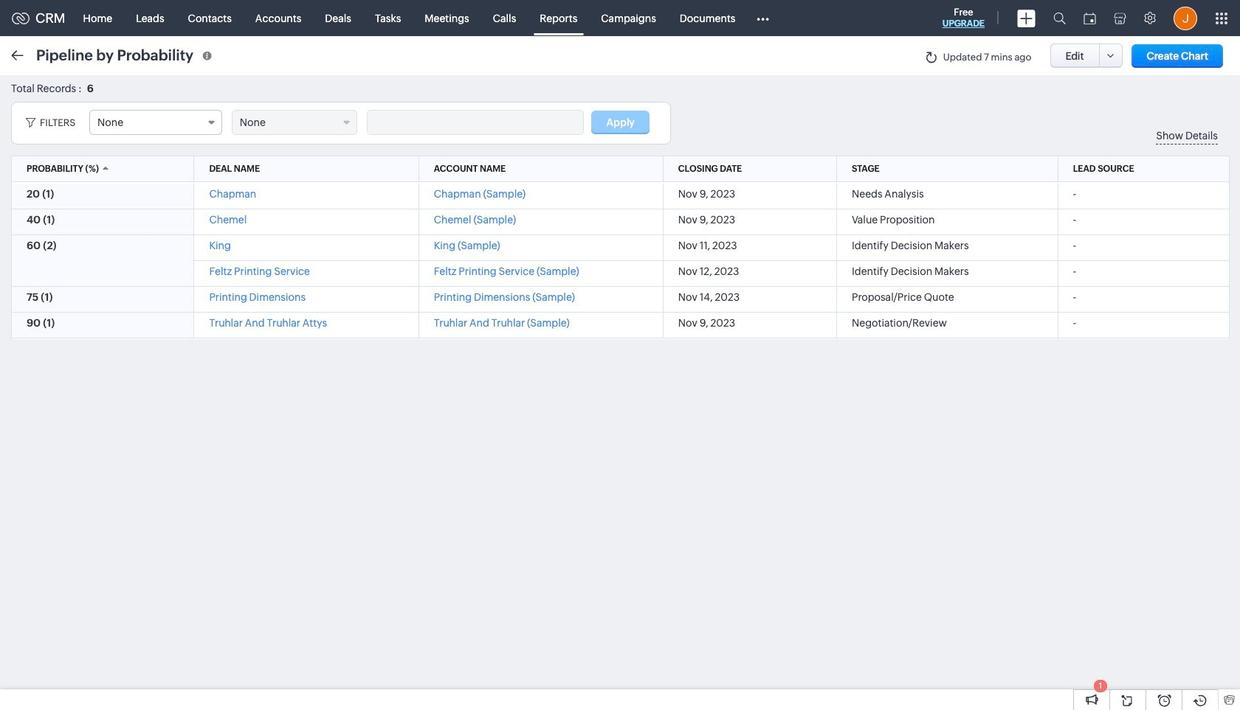 Task type: describe. For each thing, give the bounding box(es) containing it.
calendar image
[[1084, 12, 1096, 24]]

search element
[[1045, 0, 1075, 36]]

profile element
[[1165, 0, 1206, 36]]

profile image
[[1174, 6, 1197, 30]]



Task type: locate. For each thing, give the bounding box(es) containing it.
None text field
[[367, 111, 583, 134]]

create menu element
[[1008, 0, 1045, 36]]

Other Modules field
[[747, 6, 779, 30]]

None field
[[89, 110, 222, 135], [232, 110, 357, 135], [89, 110, 222, 135], [232, 110, 357, 135]]

search image
[[1053, 12, 1066, 24]]

create menu image
[[1017, 9, 1036, 27]]

logo image
[[12, 12, 30, 24]]



Task type: vqa. For each thing, say whether or not it's contained in the screenshot.
This
no



